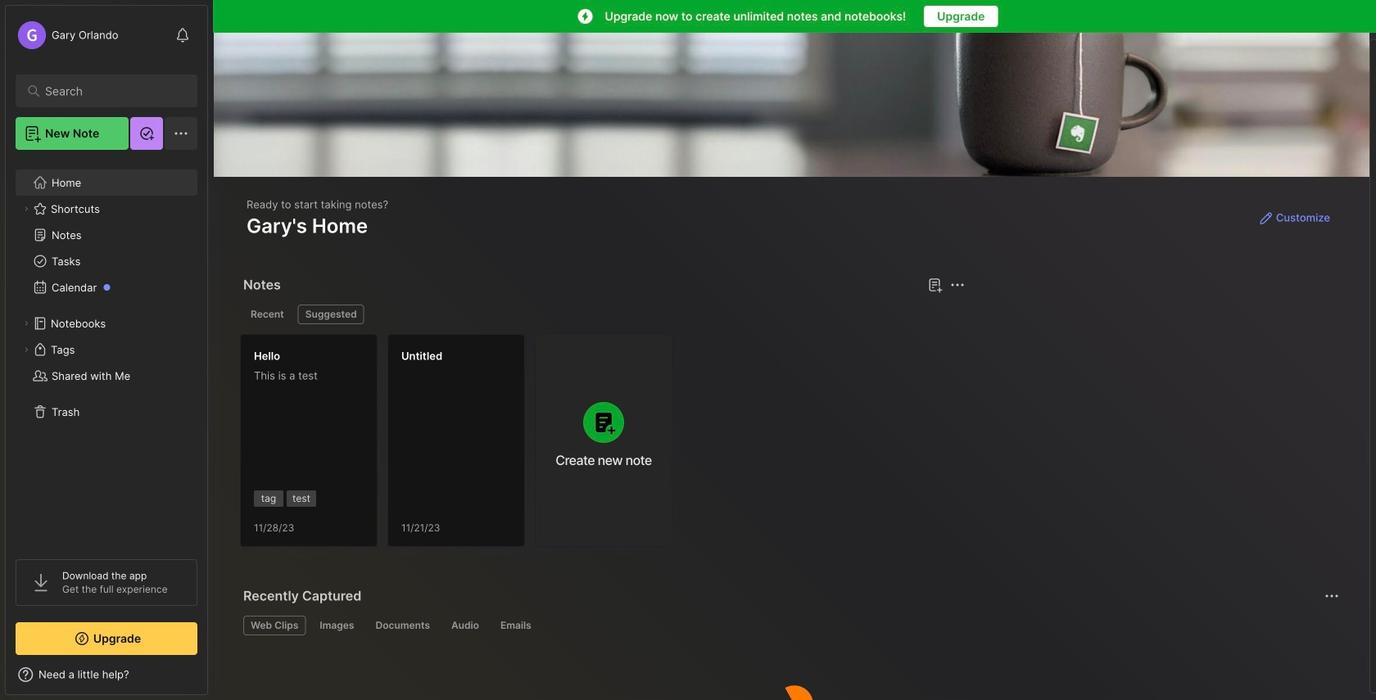 Task type: describe. For each thing, give the bounding box(es) containing it.
Search text field
[[45, 84, 176, 99]]

expand notebooks image
[[21, 319, 31, 328]]

1 tab list from the top
[[243, 305, 962, 324]]

WHAT'S NEW field
[[6, 662, 207, 688]]



Task type: vqa. For each thing, say whether or not it's contained in the screenshot.
'Create' within the button
no



Task type: locate. For each thing, give the bounding box(es) containing it.
main element
[[0, 0, 213, 700]]

more actions image for the leftmost more actions 'field'
[[948, 275, 967, 295]]

Account field
[[16, 19, 118, 52]]

tab list
[[243, 305, 962, 324], [243, 616, 1337, 636]]

1 horizontal spatial more actions image
[[1322, 587, 1342, 606]]

None search field
[[45, 81, 176, 101]]

tree inside main element
[[6, 160, 207, 545]]

row group
[[240, 334, 682, 557]]

tab
[[243, 305, 291, 324], [298, 305, 364, 324], [243, 616, 306, 636], [312, 616, 362, 636], [368, 616, 437, 636], [444, 616, 487, 636], [493, 616, 539, 636]]

more actions image
[[948, 275, 967, 295], [1322, 587, 1342, 606]]

tree
[[6, 160, 207, 545]]

0 horizontal spatial more actions field
[[946, 274, 969, 297]]

more actions image for rightmost more actions 'field'
[[1322, 587, 1342, 606]]

0 vertical spatial more actions image
[[948, 275, 967, 295]]

0 horizontal spatial more actions image
[[948, 275, 967, 295]]

0 vertical spatial more actions field
[[946, 274, 969, 297]]

none search field inside main element
[[45, 81, 176, 101]]

More actions field
[[946, 274, 969, 297], [1320, 585, 1343, 608]]

1 vertical spatial tab list
[[243, 616, 1337, 636]]

click to collapse image
[[207, 670, 219, 690]]

expand tags image
[[21, 345, 31, 355]]

1 vertical spatial more actions field
[[1320, 585, 1343, 608]]

0 vertical spatial tab list
[[243, 305, 962, 324]]

1 vertical spatial more actions image
[[1322, 587, 1342, 606]]

1 horizontal spatial more actions field
[[1320, 585, 1343, 608]]

2 tab list from the top
[[243, 616, 1337, 636]]



